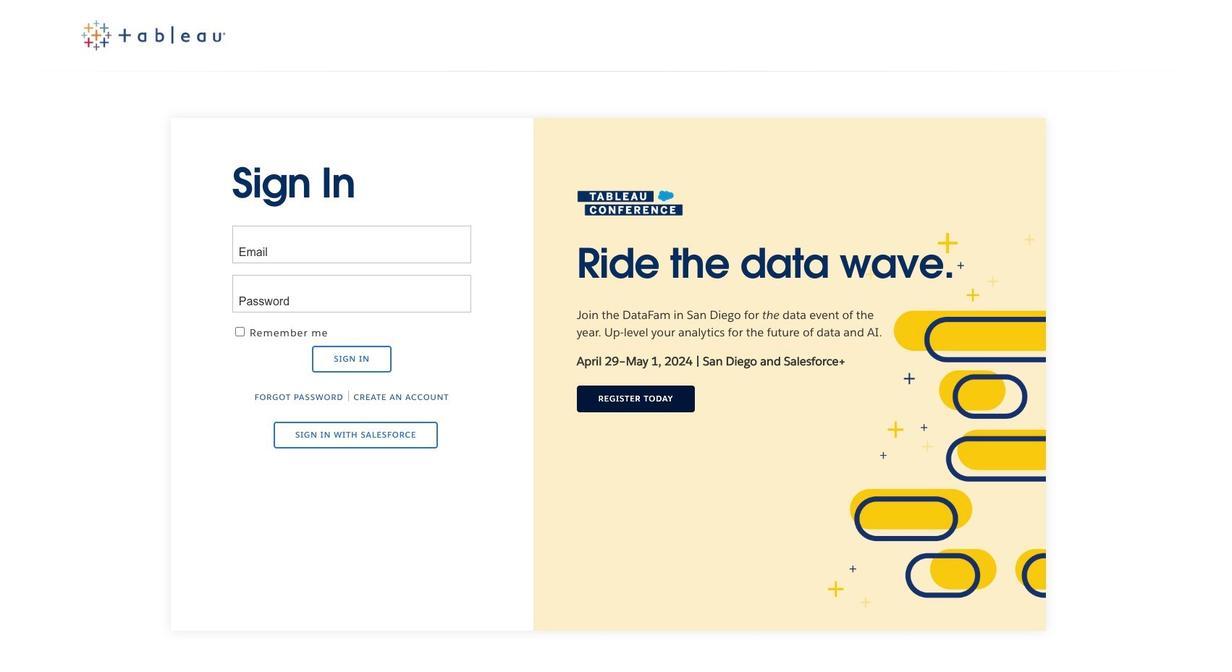 Task type: describe. For each thing, give the bounding box(es) containing it.
tableau software image
[[81, 20, 226, 50]]

Email email field
[[232, 226, 472, 264]]



Task type: locate. For each thing, give the bounding box(es) containing it.
Password password field
[[232, 275, 472, 313]]

None checkbox
[[235, 327, 245, 337]]

tableau conference image
[[577, 190, 683, 217]]



